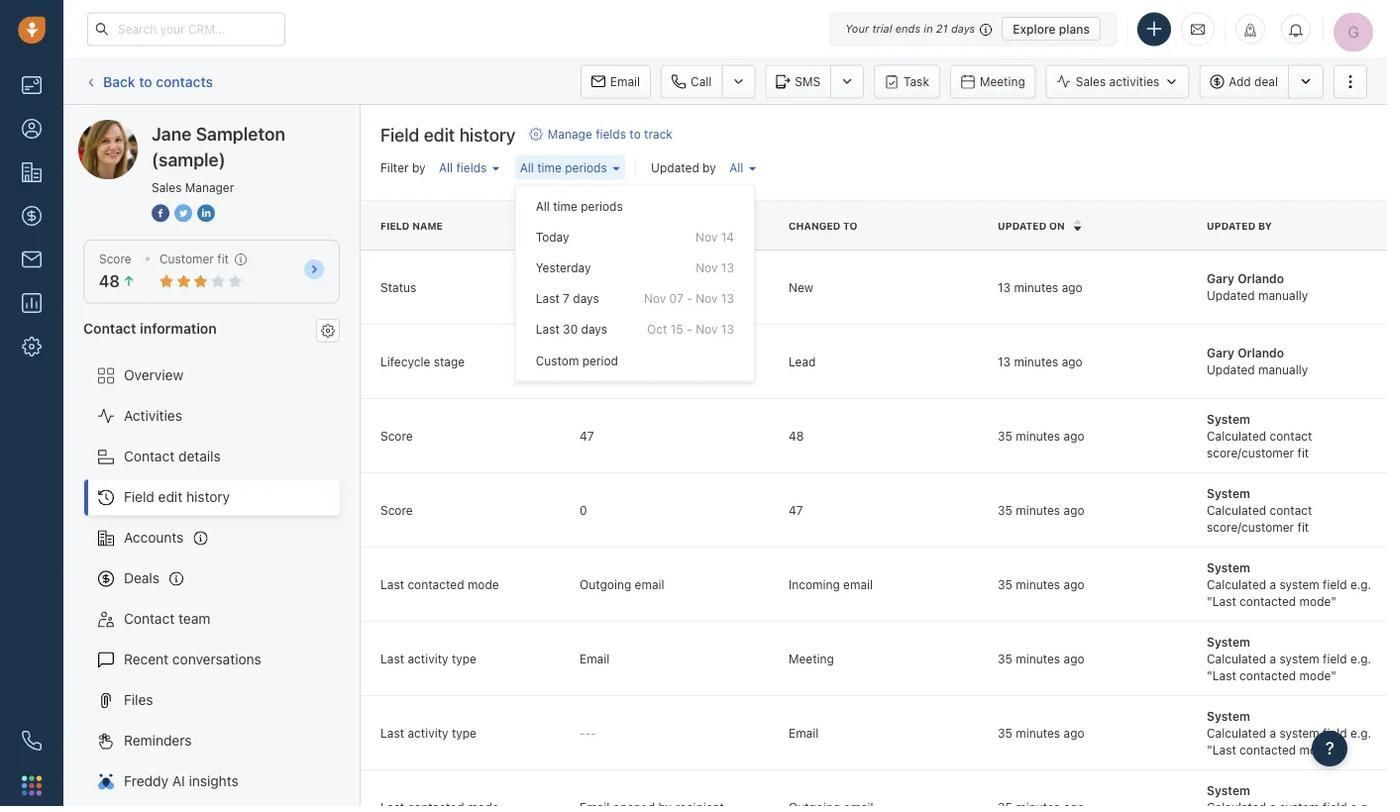 Task type: vqa. For each thing, say whether or not it's contained in the screenshot.


Task type: describe. For each thing, give the bounding box(es) containing it.
contact for contact details
[[124, 449, 175, 465]]

track
[[644, 127, 673, 141]]

0 vertical spatial (sample)
[[224, 119, 281, 136]]

sampleton down contacts
[[152, 119, 221, 136]]

accounts
[[124, 530, 184, 546]]

a for email
[[1270, 726, 1277, 740]]

all inside all time periods dropdown button
[[520, 161, 534, 175]]

35 minutes ago for 48
[[998, 429, 1085, 443]]

stage
[[434, 354, 465, 368]]

back to contacts link
[[83, 66, 214, 97]]

contact information
[[83, 320, 217, 336]]

activities
[[1110, 75, 1160, 89]]

14
[[721, 230, 734, 244]]

contact details
[[124, 449, 221, 465]]

system for incoming email
[[1207, 560, 1251, 574]]

manage fields to track
[[548, 127, 673, 141]]

new
[[789, 280, 814, 294]]

email inside button
[[610, 75, 640, 89]]

score for 0
[[381, 503, 413, 517]]

system calculated contact score/customer fit for 47
[[1207, 486, 1313, 534]]

"last for meeting
[[1207, 669, 1237, 683]]

0
[[580, 503, 587, 517]]

sales manager
[[152, 180, 234, 194]]

by for all fields link
[[412, 161, 426, 175]]

contacted for incoming email
[[1240, 594, 1297, 608]]

explore plans link
[[1002, 17, 1101, 41]]

recent conversations
[[124, 652, 262, 668]]

updated on
[[998, 220, 1065, 232]]

last contacted mode
[[381, 577, 499, 591]]

1 horizontal spatial updated by
[[1207, 219, 1273, 231]]

lifecycle
[[381, 354, 430, 368]]

2 lead from the left
[[789, 354, 816, 368]]

type for email
[[452, 652, 477, 666]]

to for back
[[139, 73, 152, 90]]

35 minutes ago for meeting
[[998, 652, 1085, 666]]

1 vertical spatial email
[[580, 652, 610, 666]]

all time periods button
[[515, 155, 626, 180]]

on
[[1050, 220, 1065, 232]]

ai
[[172, 774, 185, 790]]

35 for meeting
[[998, 652, 1013, 666]]

recent
[[124, 652, 169, 668]]

files
[[124, 692, 153, 709]]

manually for new
[[1259, 289, 1309, 302]]

information
[[140, 320, 217, 336]]

last for outgoing
[[381, 577, 404, 591]]

last for nov
[[536, 292, 560, 306]]

- for -
[[591, 726, 597, 740]]

calculated for email
[[1207, 726, 1267, 740]]

2 horizontal spatial sales
[[1076, 75, 1106, 89]]

deals
[[124, 570, 160, 587]]

minutes for incoming email
[[1016, 577, 1061, 591]]

35 for 47
[[998, 503, 1013, 517]]

0 vertical spatial field
[[381, 124, 420, 145]]

ago for new
[[1062, 280, 1083, 294]]

48 button
[[99, 272, 136, 291]]

lifecycle stage
[[381, 354, 465, 368]]

last for -
[[381, 726, 404, 740]]

custom period
[[536, 354, 618, 368]]

mng settings image
[[321, 324, 335, 338]]

orlando for new
[[1238, 272, 1285, 285]]

35 minutes ago for email
[[998, 726, 1085, 740]]

filter by
[[381, 161, 426, 175]]

1 horizontal spatial 48
[[789, 429, 804, 443]]

call
[[691, 75, 712, 89]]

custom
[[536, 354, 579, 368]]

yesterday
[[536, 261, 591, 275]]

1 vertical spatial qualified
[[613, 354, 663, 368]]

15
[[671, 323, 684, 337]]

0 vertical spatial qualified
[[580, 280, 630, 294]]

system for email
[[1207, 709, 1251, 723]]

0 vertical spatial days
[[951, 22, 976, 35]]

ago for meeting
[[1064, 652, 1085, 666]]

contact for contact information
[[83, 320, 136, 336]]

nov for nov 13
[[696, 261, 718, 275]]

sales qualified lead
[[580, 354, 694, 368]]

incoming email
[[789, 577, 873, 591]]

sales for lifecycle stage
[[580, 354, 610, 368]]

1 vertical spatial 47
[[789, 503, 803, 517]]

30
[[563, 323, 578, 337]]

mode
[[468, 577, 499, 591]]

1 vertical spatial field
[[381, 219, 410, 231]]

minutes for 47
[[1016, 503, 1061, 517]]

all inside all fields link
[[439, 161, 453, 175]]

email for outgoing email
[[635, 577, 665, 591]]

add
[[1229, 75, 1252, 89]]

email button
[[581, 65, 651, 99]]

outgoing email
[[580, 577, 665, 591]]

all time periods inside dropdown button
[[520, 161, 607, 175]]

call button
[[661, 65, 722, 99]]

contacted for meeting
[[1240, 669, 1297, 683]]

reminders
[[124, 733, 192, 749]]

score/customer for 48
[[1207, 446, 1295, 460]]

last 7 days
[[536, 292, 599, 306]]

oct 15 - nov 13
[[647, 323, 734, 337]]

activity for email
[[408, 652, 449, 666]]

call link
[[661, 65, 722, 99]]

nov for nov 07 - nov 13
[[644, 292, 666, 306]]

7
[[563, 292, 570, 306]]

linkedin circled image
[[197, 202, 215, 224]]

contacted for email
[[1240, 743, 1297, 757]]

days for oct 15 - nov 13
[[581, 323, 608, 337]]

sms
[[795, 75, 821, 89]]

all fields
[[439, 161, 487, 175]]

0 vertical spatial edit
[[424, 124, 455, 145]]

0 horizontal spatial 48
[[99, 272, 120, 291]]

task
[[904, 75, 930, 89]]

nov 13
[[696, 261, 734, 275]]

35 for 48
[[998, 429, 1013, 443]]

0 horizontal spatial history
[[186, 489, 230, 506]]

1 vertical spatial periods
[[581, 199, 623, 213]]

overview
[[124, 367, 184, 384]]

nov 07 - nov 13
[[644, 292, 734, 306]]

0 vertical spatial score
[[99, 252, 132, 266]]

freddy
[[124, 774, 169, 790]]

1 vertical spatial field edit history
[[124, 489, 230, 506]]

0 vertical spatial history
[[460, 124, 516, 145]]

ago for email
[[1064, 726, 1085, 740]]

explore
[[1013, 22, 1056, 36]]

add deal button
[[1200, 65, 1289, 99]]

fit for 47
[[1298, 520, 1310, 534]]

0 horizontal spatial 47
[[580, 429, 594, 443]]

gary for lead
[[1207, 346, 1235, 360]]

team
[[178, 611, 210, 627]]

system calculated a system field e.g. "last contacted mode" for incoming email
[[1207, 560, 1372, 608]]

sms button
[[766, 65, 831, 99]]

1 vertical spatial (sample)
[[152, 149, 226, 170]]

oct
[[647, 323, 667, 337]]

deal
[[1255, 75, 1279, 89]]

contact for 48
[[1270, 429, 1313, 443]]

field for email
[[1323, 726, 1348, 740]]

all up today
[[536, 199, 550, 213]]

0 vertical spatial fit
[[217, 252, 229, 266]]

explore plans
[[1013, 22, 1090, 36]]

0 vertical spatial field edit history
[[381, 124, 516, 145]]

status
[[381, 280, 417, 294]]

system calculated a system field e.g. "last contacted mode" for meeting
[[1207, 635, 1372, 683]]

ends
[[896, 22, 921, 35]]

35 for incoming email
[[998, 577, 1013, 591]]

jane inside jane sampleton (sample)
[[152, 123, 192, 144]]

13 minutes ago for new
[[998, 280, 1083, 294]]

---
[[580, 726, 597, 740]]

contact for 47
[[1270, 503, 1313, 517]]

21
[[937, 22, 948, 35]]

minutes for new
[[1014, 280, 1059, 294]]

changed
[[789, 219, 841, 231]]

insights
[[189, 774, 239, 790]]

calculated for meeting
[[1207, 652, 1267, 666]]

customer
[[159, 252, 214, 266]]

ago for incoming email
[[1064, 577, 1085, 591]]



Task type: locate. For each thing, give the bounding box(es) containing it.
1 vertical spatial last activity type
[[381, 726, 477, 740]]

field for incoming email
[[1323, 577, 1348, 591]]

back to contacts
[[103, 73, 213, 90]]

all right "filter by" in the top of the page
[[439, 161, 453, 175]]

system for email
[[1280, 726, 1320, 740]]

- for 15
[[687, 323, 693, 337]]

sales
[[1076, 75, 1106, 89], [152, 180, 182, 194], [580, 354, 610, 368]]

1 vertical spatial score/customer
[[1207, 520, 1295, 534]]

0 horizontal spatial edit
[[158, 489, 183, 506]]

minutes for 48
[[1016, 429, 1061, 443]]

system calculated a system field e.g. "last contacted mode" for email
[[1207, 709, 1372, 757]]

0 vertical spatial field
[[1323, 577, 1348, 591]]

field name
[[381, 219, 443, 231]]

1 field from the top
[[1323, 577, 1348, 591]]

0 horizontal spatial lead
[[667, 354, 694, 368]]

0 vertical spatial sales
[[1076, 75, 1106, 89]]

0 vertical spatial contact
[[1270, 429, 1313, 443]]

0 vertical spatial type
[[452, 652, 477, 666]]

email for incoming email
[[844, 577, 873, 591]]

periods inside dropdown button
[[565, 161, 607, 175]]

13
[[721, 261, 734, 275], [998, 280, 1011, 294], [721, 292, 734, 306], [721, 323, 734, 337], [998, 354, 1011, 368]]

3 system from the top
[[1207, 560, 1251, 574]]

outgoing
[[580, 577, 632, 591]]

history up all fields link
[[460, 124, 516, 145]]

activity
[[408, 652, 449, 666], [408, 726, 449, 740]]

time inside all time periods dropdown button
[[537, 161, 562, 175]]

1 vertical spatial system calculated contact score/customer fit
[[1207, 486, 1313, 534]]

5 calculated from the top
[[1207, 726, 1267, 740]]

1 vertical spatial days
[[573, 292, 599, 306]]

0 vertical spatial e.g.
[[1351, 577, 1372, 591]]

to right back
[[139, 73, 152, 90]]

1 vertical spatial fit
[[1298, 446, 1310, 460]]

1 type from the top
[[452, 652, 477, 666]]

jane sampleton (sample) down contacts
[[118, 119, 281, 136]]

email right outgoing
[[635, 577, 665, 591]]

field
[[1323, 577, 1348, 591], [1323, 652, 1348, 666], [1323, 726, 1348, 740]]

sampleton up manager
[[196, 123, 285, 144]]

1 vertical spatial type
[[452, 726, 477, 740]]

edit up the all fields
[[424, 124, 455, 145]]

4 35 from the top
[[998, 652, 1013, 666]]

3 "last from the top
[[1207, 743, 1237, 757]]

task button
[[874, 65, 941, 99]]

contact up recent in the left of the page
[[124, 611, 175, 627]]

2 orlando from the top
[[1238, 346, 1285, 360]]

field up "filter by" in the top of the page
[[381, 124, 420, 145]]

days right '21'
[[951, 22, 976, 35]]

0 vertical spatial last activity type
[[381, 652, 477, 666]]

1 a from the top
[[1270, 577, 1277, 591]]

1 horizontal spatial lead
[[789, 354, 816, 368]]

meeting down explore
[[980, 75, 1026, 89]]

field for meeting
[[1323, 652, 1348, 666]]

1 vertical spatial gary orlando updated manually
[[1207, 346, 1309, 377]]

1 manually from the top
[[1259, 289, 1309, 302]]

to right changed
[[844, 219, 858, 231]]

facebook circled image
[[152, 202, 169, 224]]

1 horizontal spatial by
[[703, 161, 716, 175]]

3 35 minutes ago from the top
[[998, 577, 1085, 591]]

field edit history down contact details
[[124, 489, 230, 506]]

nov right 07
[[696, 292, 718, 306]]

1 mode" from the top
[[1300, 594, 1337, 608]]

0 horizontal spatial sales
[[152, 180, 182, 194]]

ago for 48
[[1064, 429, 1085, 443]]

manage fields to track link
[[529, 125, 673, 143]]

minutes for lead
[[1014, 354, 1059, 368]]

1 horizontal spatial jane
[[152, 123, 192, 144]]

calculated for incoming email
[[1207, 577, 1267, 591]]

filter
[[381, 161, 409, 175]]

2 type from the top
[[452, 726, 477, 740]]

periods down all time periods dropdown button
[[581, 199, 623, 213]]

2 vertical spatial "last
[[1207, 743, 1237, 757]]

1 last activity type from the top
[[381, 652, 477, 666]]

0 vertical spatial meeting
[[980, 75, 1026, 89]]

lead down new
[[789, 354, 816, 368]]

48
[[99, 272, 120, 291], [789, 429, 804, 443]]

(sample) up manager
[[224, 119, 281, 136]]

1 horizontal spatial meeting
[[980, 75, 1026, 89]]

1 vertical spatial contact
[[1270, 503, 1313, 517]]

3 a from the top
[[1270, 726, 1277, 740]]

0 vertical spatial system calculated a system field e.g. "last contacted mode"
[[1207, 560, 1372, 608]]

0 vertical spatial gary orlando updated manually
[[1207, 272, 1309, 302]]

nov 14
[[696, 230, 734, 244]]

time up today
[[553, 199, 578, 213]]

all time periods down manage
[[520, 161, 607, 175]]

customer fit
[[159, 252, 229, 266]]

1 vertical spatial manually
[[1259, 363, 1309, 377]]

time down manage
[[537, 161, 562, 175]]

incoming
[[789, 577, 840, 591]]

last 30 days
[[536, 323, 608, 337]]

2 vertical spatial field
[[124, 489, 154, 506]]

1 vertical spatial field
[[1323, 652, 1348, 666]]

1 system from the top
[[1280, 577, 1320, 591]]

edit down contact details
[[158, 489, 183, 506]]

activities
[[124, 408, 182, 424]]

qualified down oct
[[613, 354, 663, 368]]

score/customer for 47
[[1207, 520, 1295, 534]]

2 35 minutes ago from the top
[[998, 503, 1085, 517]]

a for incoming email
[[1270, 577, 1277, 591]]

contact
[[1270, 429, 1313, 443], [1270, 503, 1313, 517]]

0 vertical spatial system calculated contact score/customer fit
[[1207, 412, 1313, 460]]

jane sampleton (sample) up manager
[[152, 123, 285, 170]]

minutes for email
[[1016, 726, 1061, 740]]

phone element
[[12, 722, 52, 761]]

1 gary orlando updated manually from the top
[[1207, 272, 1309, 302]]

2 vertical spatial e.g.
[[1351, 726, 1372, 740]]

score for 47
[[381, 429, 413, 443]]

0 vertical spatial 47
[[580, 429, 594, 443]]

3 field from the top
[[1323, 726, 1348, 740]]

1 vertical spatial mode"
[[1300, 669, 1337, 683]]

0 horizontal spatial fields
[[456, 161, 487, 175]]

nov right 15
[[696, 323, 718, 337]]

1 vertical spatial orlando
[[1238, 346, 1285, 360]]

calculated for 47
[[1207, 503, 1267, 517]]

1 system from the top
[[1207, 412, 1251, 426]]

5 35 from the top
[[998, 726, 1013, 740]]

sampleton
[[152, 119, 221, 136], [196, 123, 285, 144]]

2 horizontal spatial by
[[1259, 219, 1273, 231]]

jane down back
[[118, 119, 149, 136]]

2 gary from the top
[[1207, 346, 1235, 360]]

1 system calculated a system field e.g. "last contacted mode" from the top
[[1207, 560, 1372, 608]]

gary orlando updated manually for lead
[[1207, 346, 1309, 377]]

2 system from the top
[[1280, 652, 1320, 666]]

2 vertical spatial field
[[1323, 726, 1348, 740]]

- for 07
[[687, 292, 693, 306]]

3 35 from the top
[[998, 577, 1013, 591]]

nov for nov 14
[[696, 230, 718, 244]]

lead down 15
[[667, 354, 694, 368]]

email image
[[1191, 21, 1205, 37]]

0 vertical spatial all time periods
[[520, 161, 607, 175]]

gary
[[1207, 272, 1235, 285], [1207, 346, 1235, 360]]

ago
[[1062, 280, 1083, 294], [1062, 354, 1083, 368], [1064, 429, 1085, 443], [1064, 503, 1085, 517], [1064, 577, 1085, 591], [1064, 652, 1085, 666], [1064, 726, 1085, 740]]

0 vertical spatial time
[[537, 161, 562, 175]]

mode" for incoming email
[[1300, 594, 1337, 608]]

e.g.
[[1351, 577, 1372, 591], [1351, 652, 1372, 666], [1351, 726, 1372, 740]]

system calculated contact score/customer fit for 48
[[1207, 412, 1313, 460]]

2 system calculated a system field e.g. "last contacted mode" from the top
[[1207, 635, 1372, 683]]

1 activity from the top
[[408, 652, 449, 666]]

last activity type for ---
[[381, 726, 477, 740]]

plans
[[1059, 22, 1090, 36]]

3 system from the top
[[1280, 726, 1320, 740]]

score up 'last contacted mode'
[[381, 503, 413, 517]]

2 vertical spatial email
[[789, 726, 819, 740]]

1 "last from the top
[[1207, 594, 1237, 608]]

2 vertical spatial a
[[1270, 726, 1277, 740]]

today
[[536, 230, 569, 244]]

0 vertical spatial "last
[[1207, 594, 1237, 608]]

13 minutes ago for lead
[[998, 354, 1083, 368]]

47 up incoming
[[789, 503, 803, 517]]

e.g. for email
[[1351, 726, 1372, 740]]

days right "30"
[[581, 323, 608, 337]]

system for 47
[[1207, 486, 1251, 500]]

47
[[580, 429, 594, 443], [789, 503, 803, 517]]

freshworks switcher image
[[22, 776, 42, 796]]

all fields link
[[434, 156, 505, 180]]

1 vertical spatial sales
[[152, 180, 182, 194]]

mode" for meeting
[[1300, 669, 1337, 683]]

to left track
[[630, 127, 641, 141]]

1 vertical spatial to
[[630, 127, 641, 141]]

e.g. for meeting
[[1351, 652, 1372, 666]]

manually for lead
[[1259, 363, 1309, 377]]

35 minutes ago
[[998, 429, 1085, 443], [998, 503, 1085, 517], [998, 577, 1085, 591], [998, 652, 1085, 666], [998, 726, 1085, 740]]

1 vertical spatial time
[[553, 199, 578, 213]]

meeting inside button
[[980, 75, 1026, 89]]

system
[[1207, 412, 1251, 426], [1207, 486, 1251, 500], [1207, 560, 1251, 574], [1207, 635, 1251, 649], [1207, 709, 1251, 723], [1207, 783, 1251, 797]]

35 minutes ago for 47
[[998, 503, 1085, 517]]

all link
[[725, 156, 762, 179]]

mode" for email
[[1300, 743, 1337, 757]]

1 13 minutes ago from the top
[[998, 280, 1083, 294]]

0 vertical spatial updated by
[[651, 161, 716, 175]]

1 horizontal spatial to
[[630, 127, 641, 141]]

2 vertical spatial system
[[1280, 726, 1320, 740]]

1 contact from the top
[[1270, 429, 1313, 443]]

2 e.g. from the top
[[1351, 652, 1372, 666]]

2 13 minutes ago from the top
[[998, 354, 1083, 368]]

fields for all
[[456, 161, 487, 175]]

system calculated a system field e.g. "last contacted mode"
[[1207, 560, 1372, 608], [1207, 635, 1372, 683], [1207, 709, 1372, 757]]

1 vertical spatial contact
[[124, 449, 175, 465]]

0 horizontal spatial jane
[[118, 119, 149, 136]]

1 horizontal spatial edit
[[424, 124, 455, 145]]

field edit history up the all fields
[[381, 124, 516, 145]]

a for meeting
[[1270, 652, 1277, 666]]

1 calculated from the top
[[1207, 429, 1267, 443]]

0 vertical spatial a
[[1270, 577, 1277, 591]]

sales up facebook circled icon
[[152, 180, 182, 194]]

sales right custom
[[580, 354, 610, 368]]

0 vertical spatial manually
[[1259, 289, 1309, 302]]

manager
[[185, 180, 234, 194]]

1 vertical spatial all time periods
[[536, 199, 623, 213]]

field up accounts
[[124, 489, 154, 506]]

1 horizontal spatial 47
[[789, 503, 803, 517]]

0 vertical spatial mode"
[[1300, 594, 1337, 608]]

system
[[1280, 577, 1320, 591], [1280, 652, 1320, 666], [1280, 726, 1320, 740]]

system for meeting
[[1207, 635, 1251, 649]]

system for incoming email
[[1280, 577, 1320, 591]]

by for all 'link'
[[703, 161, 716, 175]]

twitter circled image
[[174, 202, 192, 224]]

gary orlando updated manually for new
[[1207, 272, 1309, 302]]

1 horizontal spatial field edit history
[[381, 124, 516, 145]]

0 vertical spatial contact
[[83, 320, 136, 336]]

in
[[924, 22, 933, 35]]

1 email from the left
[[635, 577, 665, 591]]

ago for lead
[[1062, 354, 1083, 368]]

0 vertical spatial system
[[1280, 577, 1320, 591]]

period
[[583, 354, 618, 368]]

0 vertical spatial orlando
[[1238, 272, 1285, 285]]

0 vertical spatial to
[[139, 73, 152, 90]]

2 horizontal spatial to
[[844, 219, 858, 231]]

last activity type for email
[[381, 652, 477, 666]]

type for ---
[[452, 726, 477, 740]]

days right 7
[[573, 292, 599, 306]]

5 system from the top
[[1207, 709, 1251, 723]]

1 horizontal spatial fields
[[596, 127, 626, 141]]

sales for jane sampleton (sample)
[[152, 180, 182, 194]]

orlando for lead
[[1238, 346, 1285, 360]]

Search your CRM... text field
[[87, 12, 285, 46]]

2 vertical spatial system calculated a system field e.g. "last contacted mode"
[[1207, 709, 1372, 757]]

1 vertical spatial system
[[1280, 652, 1320, 666]]

system for meeting
[[1280, 652, 1320, 666]]

manage
[[548, 127, 593, 141]]

1 vertical spatial edit
[[158, 489, 183, 506]]

1 35 from the top
[[998, 429, 1013, 443]]

e.g. for incoming email
[[1351, 577, 1372, 591]]

updated by
[[651, 161, 716, 175], [1207, 219, 1273, 231]]

email right incoming
[[844, 577, 873, 591]]

to inside 'link'
[[630, 127, 641, 141]]

fit for 48
[[1298, 446, 1310, 460]]

1 vertical spatial meeting
[[789, 652, 834, 666]]

calculated for 48
[[1207, 429, 1267, 443]]

1 vertical spatial gary
[[1207, 346, 1235, 360]]

add deal
[[1229, 75, 1279, 89]]

sales left activities
[[1076, 75, 1106, 89]]

name
[[412, 219, 443, 231]]

all right all fields link
[[520, 161, 534, 175]]

2 calculated from the top
[[1207, 503, 1267, 517]]

orlando
[[1238, 272, 1285, 285], [1238, 346, 1285, 360]]

activity for ---
[[408, 726, 449, 740]]

phone image
[[22, 732, 42, 751]]

47 up 0
[[580, 429, 594, 443]]

4 calculated from the top
[[1207, 652, 1267, 666]]

35 minutes ago for incoming email
[[998, 577, 1085, 591]]

periods
[[565, 161, 607, 175], [581, 199, 623, 213]]

2 system calculated contact score/customer fit from the top
[[1207, 486, 1313, 534]]

2 manually from the top
[[1259, 363, 1309, 377]]

nov down nov 14 at the right of page
[[696, 261, 718, 275]]

0 horizontal spatial by
[[412, 161, 426, 175]]

2 mode" from the top
[[1300, 669, 1337, 683]]

0 horizontal spatial to
[[139, 73, 152, 90]]

nov
[[696, 230, 718, 244], [696, 261, 718, 275], [644, 292, 666, 306], [696, 292, 718, 306], [696, 323, 718, 337]]

score down lifecycle
[[381, 429, 413, 443]]

back
[[103, 73, 135, 90]]

details
[[178, 449, 221, 465]]

freddy ai insights
[[124, 774, 239, 790]]

fields right manage
[[596, 127, 626, 141]]

minutes for meeting
[[1016, 652, 1061, 666]]

changed to
[[789, 219, 858, 231]]

all time periods
[[520, 161, 607, 175], [536, 199, 623, 213]]

4 35 minutes ago from the top
[[998, 652, 1085, 666]]

mode"
[[1300, 594, 1337, 608], [1300, 669, 1337, 683], [1300, 743, 1337, 757]]

1 vertical spatial activity
[[408, 726, 449, 740]]

2 vertical spatial score
[[381, 503, 413, 517]]

fit
[[217, 252, 229, 266], [1298, 446, 1310, 460], [1298, 520, 1310, 534]]

3 system calculated a system field e.g. "last contacted mode" from the top
[[1207, 709, 1372, 757]]

periods down manage fields to track 'link'
[[565, 161, 607, 175]]

jane sampleton (sample)
[[118, 119, 281, 136], [152, 123, 285, 170]]

last
[[536, 292, 560, 306], [536, 323, 560, 337], [381, 577, 404, 591], [381, 652, 404, 666], [381, 726, 404, 740]]

all up 14
[[730, 161, 744, 175]]

1 gary from the top
[[1207, 272, 1235, 285]]

qualified right 7
[[580, 280, 630, 294]]

last for oct
[[536, 323, 560, 337]]

trial
[[873, 22, 893, 35]]

email
[[610, 75, 640, 89], [580, 652, 610, 666], [789, 726, 819, 740]]

your
[[846, 22, 869, 35]]

2 email from the left
[[844, 577, 873, 591]]

2 35 from the top
[[998, 503, 1013, 517]]

35 for email
[[998, 726, 1013, 740]]

13 minutes ago
[[998, 280, 1083, 294], [998, 354, 1083, 368]]

contact team
[[124, 611, 210, 627]]

0 horizontal spatial updated by
[[651, 161, 716, 175]]

1 vertical spatial history
[[186, 489, 230, 506]]

a
[[1270, 577, 1277, 591], [1270, 652, 1277, 666], [1270, 726, 1277, 740]]

2 vertical spatial days
[[581, 323, 608, 337]]

0 horizontal spatial meeting
[[789, 652, 834, 666]]

6 system from the top
[[1207, 783, 1251, 797]]

contact down activities
[[124, 449, 175, 465]]

1 lead from the left
[[667, 354, 694, 368]]

1 vertical spatial fields
[[456, 161, 487, 175]]

field edit history
[[381, 124, 516, 145], [124, 489, 230, 506]]

"last for incoming email
[[1207, 594, 1237, 608]]

contacted
[[408, 577, 464, 591], [1240, 594, 1297, 608], [1240, 669, 1297, 683], [1240, 743, 1297, 757]]

2 a from the top
[[1270, 652, 1277, 666]]

4 system from the top
[[1207, 635, 1251, 649]]

1 score/customer from the top
[[1207, 446, 1295, 460]]

1 vertical spatial 13 minutes ago
[[998, 354, 1083, 368]]

days
[[951, 22, 976, 35], [573, 292, 599, 306], [581, 323, 608, 337]]

1 e.g. from the top
[[1351, 577, 1372, 591]]

nov left 07
[[644, 292, 666, 306]]

1 vertical spatial score
[[381, 429, 413, 443]]

3 e.g. from the top
[[1351, 726, 1372, 740]]

to inside "link"
[[139, 73, 152, 90]]

2 field from the top
[[1323, 652, 1348, 666]]

updated
[[651, 161, 700, 175], [1207, 219, 1256, 231], [998, 220, 1047, 232], [1207, 289, 1256, 302], [1207, 363, 1256, 377]]

jane down contacts
[[152, 123, 192, 144]]

0 vertical spatial fields
[[596, 127, 626, 141]]

fields for manage
[[596, 127, 626, 141]]

(sample)
[[224, 119, 281, 136], [152, 149, 226, 170]]

1 vertical spatial "last
[[1207, 669, 1237, 683]]

3 mode" from the top
[[1300, 743, 1337, 757]]

conversations
[[172, 652, 262, 668]]

days for nov 07 - nov 13
[[573, 292, 599, 306]]

score up 48 button
[[99, 252, 132, 266]]

1 35 minutes ago from the top
[[998, 429, 1085, 443]]

nov left 14
[[696, 230, 718, 244]]

2 "last from the top
[[1207, 669, 1237, 683]]

5 35 minutes ago from the top
[[998, 726, 1085, 740]]

1 horizontal spatial history
[[460, 124, 516, 145]]

to for changed
[[844, 219, 858, 231]]

(sample) up sales manager
[[152, 149, 226, 170]]

history down "details"
[[186, 489, 230, 506]]

2 last activity type from the top
[[381, 726, 477, 740]]

2 activity from the top
[[408, 726, 449, 740]]

fields inside 'link'
[[596, 127, 626, 141]]

system for 48
[[1207, 412, 1251, 426]]

2 contact from the top
[[1270, 503, 1313, 517]]

2 system from the top
[[1207, 486, 1251, 500]]

meeting button
[[950, 65, 1037, 99]]

"last for email
[[1207, 743, 1237, 757]]

gary for new
[[1207, 272, 1235, 285]]

1 orlando from the top
[[1238, 272, 1285, 285]]

2 score/customer from the top
[[1207, 520, 1295, 534]]

edit
[[424, 124, 455, 145], [158, 489, 183, 506]]

jane
[[118, 119, 149, 136], [152, 123, 192, 144]]

contacts
[[156, 73, 213, 90]]

contact down 48 button
[[83, 320, 136, 336]]

contact for contact team
[[124, 611, 175, 627]]

0 vertical spatial score/customer
[[1207, 446, 1295, 460]]

sales activities
[[1076, 75, 1160, 89]]

2 gary orlando updated manually from the top
[[1207, 346, 1309, 377]]

meeting down incoming
[[789, 652, 834, 666]]

all time periods down all time periods dropdown button
[[536, 199, 623, 213]]

3 calculated from the top
[[1207, 577, 1267, 591]]

ago for 47
[[1064, 503, 1085, 517]]

your trial ends in 21 days
[[846, 22, 976, 35]]

manually
[[1259, 289, 1309, 302], [1259, 363, 1309, 377]]

2 vertical spatial to
[[844, 219, 858, 231]]

field left "name"
[[381, 219, 410, 231]]

07
[[670, 292, 684, 306]]

all inside all 'link'
[[730, 161, 744, 175]]

1 system calculated contact score/customer fit from the top
[[1207, 412, 1313, 460]]

fields right "filter by" in the top of the page
[[456, 161, 487, 175]]



